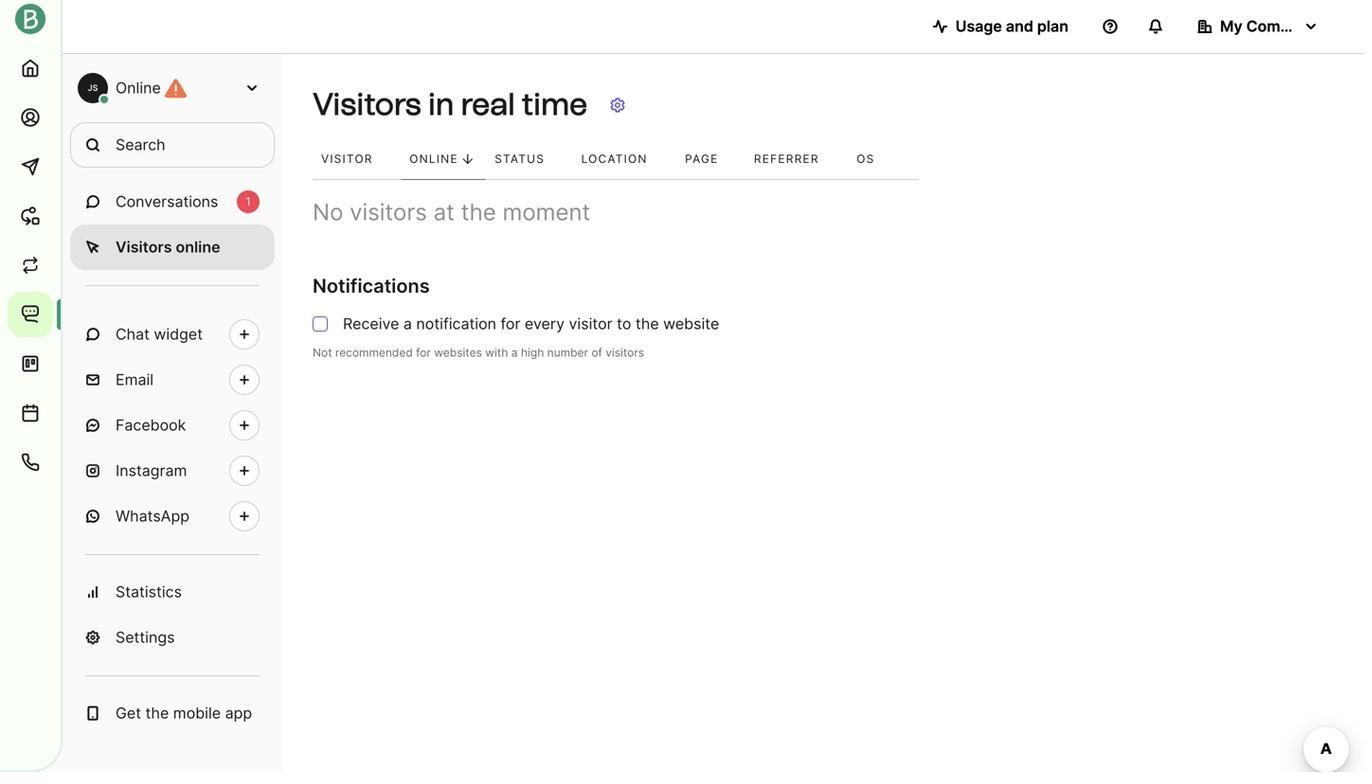 Task type: describe. For each thing, give the bounding box(es) containing it.
receive
[[343, 315, 399, 333]]

my company button
[[1183, 8, 1335, 45]]

referrer
[[754, 152, 820, 166]]

statistics link
[[70, 570, 275, 615]]

visitors for visitors online
[[116, 238, 172, 256]]

websites
[[434, 346, 482, 360]]

at
[[434, 198, 455, 226]]

whatsapp
[[116, 507, 190, 526]]

plan
[[1038, 17, 1069, 36]]

facebook
[[116, 416, 186, 435]]

website
[[664, 315, 720, 333]]

1
[[246, 195, 251, 209]]

os button
[[849, 140, 901, 180]]

the inside "link"
[[146, 704, 169, 723]]

high
[[521, 346, 544, 360]]

notifications
[[313, 275, 430, 298]]

real
[[461, 86, 515, 122]]

settings link
[[70, 615, 275, 661]]

email link
[[70, 357, 275, 403]]

time
[[522, 86, 588, 122]]

1 horizontal spatial visitors
[[606, 346, 645, 360]]

visitor
[[321, 152, 373, 166]]

whatsapp link
[[70, 494, 275, 539]]

in
[[428, 86, 454, 122]]

1 vertical spatial for
[[416, 346, 431, 360]]

os
[[857, 152, 875, 166]]

0 horizontal spatial online
[[116, 79, 161, 97]]

facebook link
[[70, 403, 275, 448]]

widget
[[154, 325, 203, 344]]

every
[[525, 315, 565, 333]]

visitors in real time
[[313, 86, 588, 122]]

instagram
[[116, 462, 187, 480]]

my company
[[1221, 17, 1317, 36]]

no visitors at the moment
[[313, 198, 591, 226]]

notification
[[417, 315, 497, 333]]

1 horizontal spatial for
[[501, 315, 521, 333]]

not
[[313, 346, 332, 360]]

moment
[[503, 198, 591, 226]]

page button
[[677, 140, 746, 180]]

1 vertical spatial a
[[512, 346, 518, 360]]

app
[[225, 704, 252, 723]]

instagram link
[[70, 448, 275, 494]]

visitor button
[[313, 140, 401, 180]]

visitors online link
[[70, 225, 275, 270]]



Task type: vqa. For each thing, say whether or not it's contained in the screenshot.
topmost '&'
no



Task type: locate. For each thing, give the bounding box(es) containing it.
visitors for visitors in real time
[[313, 86, 421, 122]]

0 horizontal spatial visitors
[[350, 198, 427, 226]]

1 vertical spatial visitors
[[116, 238, 172, 256]]

number
[[548, 346, 589, 360]]

chat widget link
[[70, 312, 275, 357]]

online
[[116, 79, 161, 97], [410, 152, 459, 166]]

0 horizontal spatial a
[[404, 315, 412, 333]]

company
[[1247, 17, 1317, 36]]

for
[[501, 315, 521, 333], [416, 346, 431, 360]]

2 horizontal spatial the
[[636, 315, 659, 333]]

visitors left at
[[350, 198, 427, 226]]

visitors
[[350, 198, 427, 226], [606, 346, 645, 360]]

for left 'websites'
[[416, 346, 431, 360]]

1 horizontal spatial the
[[461, 198, 496, 226]]

1 horizontal spatial online
[[410, 152, 459, 166]]

visitors
[[313, 86, 421, 122], [116, 238, 172, 256]]

get
[[116, 704, 141, 723]]

0 vertical spatial visitors
[[313, 86, 421, 122]]

chat widget
[[116, 325, 203, 344]]

for up with
[[501, 315, 521, 333]]

statistics
[[116, 583, 182, 601]]

search link
[[70, 122, 275, 168]]

the right get
[[146, 704, 169, 723]]

visitors online
[[116, 238, 220, 256]]

my
[[1221, 17, 1243, 36]]

visitors up visitor button
[[313, 86, 421, 122]]

with
[[486, 346, 508, 360]]

get the mobile app
[[116, 704, 252, 723]]

1 vertical spatial the
[[636, 315, 659, 333]]

not recommended for websites with a high number of visitors
[[313, 346, 645, 360]]

1 horizontal spatial a
[[512, 346, 518, 360]]

location button
[[573, 140, 677, 180]]

a right with
[[512, 346, 518, 360]]

and
[[1007, 17, 1034, 36]]

0 horizontal spatial visitors
[[116, 238, 172, 256]]

page
[[685, 152, 719, 166]]

email
[[116, 371, 154, 389]]

no
[[313, 198, 344, 226]]

usage
[[956, 17, 1003, 36]]

0 horizontal spatial for
[[416, 346, 431, 360]]

search
[[116, 136, 166, 154]]

to
[[617, 315, 632, 333]]

1 vertical spatial visitors
[[606, 346, 645, 360]]

online inside button
[[410, 152, 459, 166]]

status button
[[486, 140, 573, 180]]

2 vertical spatial the
[[146, 704, 169, 723]]

0 vertical spatial online
[[116, 79, 161, 97]]

usage and plan button
[[918, 8, 1084, 45]]

location
[[582, 152, 648, 166]]

mobile
[[173, 704, 221, 723]]

conversations
[[116, 192, 218, 211]]

0 vertical spatial the
[[461, 198, 496, 226]]

online
[[176, 238, 220, 256]]

1 horizontal spatial visitors
[[313, 86, 421, 122]]

status
[[495, 152, 545, 166]]

0 vertical spatial a
[[404, 315, 412, 333]]

the right at
[[461, 198, 496, 226]]

a
[[404, 315, 412, 333], [512, 346, 518, 360]]

0 vertical spatial for
[[501, 315, 521, 333]]

referrer button
[[746, 140, 849, 180]]

get the mobile app link
[[70, 691, 275, 737]]

online button
[[401, 140, 486, 180]]

receive a notification for every visitor to the website
[[343, 315, 720, 333]]

visitor
[[569, 315, 613, 333]]

online up at
[[410, 152, 459, 166]]

0 horizontal spatial the
[[146, 704, 169, 723]]

recommended
[[335, 346, 413, 360]]

usage and plan
[[956, 17, 1069, 36]]

online right js
[[116, 79, 161, 97]]

of
[[592, 346, 603, 360]]

1 vertical spatial online
[[410, 152, 459, 166]]

js
[[88, 83, 98, 93]]

visitors right of
[[606, 346, 645, 360]]

a right receive
[[404, 315, 412, 333]]

visitors down conversations
[[116, 238, 172, 256]]

chat
[[116, 325, 150, 344]]

the right to
[[636, 315, 659, 333]]

0 vertical spatial visitors
[[350, 198, 427, 226]]

settings
[[116, 628, 175, 647]]

the
[[461, 198, 496, 226], [636, 315, 659, 333], [146, 704, 169, 723]]



